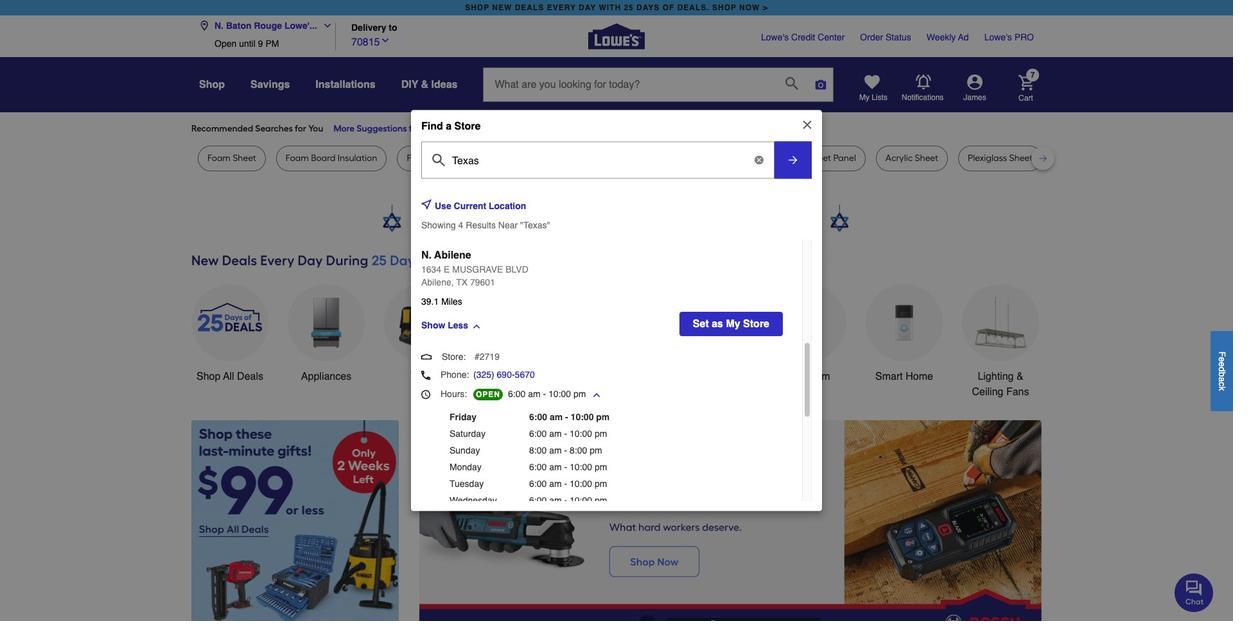 Task type: locate. For each thing, give the bounding box(es) containing it.
1 horizontal spatial chevron down image
[[380, 35, 390, 45]]

0 horizontal spatial for
[[295, 123, 306, 134]]

open
[[215, 39, 237, 49], [476, 391, 500, 400]]

installations button
[[316, 73, 376, 96]]

n.
[[215, 21, 224, 31], [421, 251, 432, 262]]

1 sheet from the left
[[233, 153, 256, 164]]

lists
[[872, 93, 888, 102]]

None search field
[[483, 67, 834, 114]]

pvc for pvc board
[[720, 153, 735, 164]]

1 horizontal spatial 8:00
[[570, 446, 587, 457]]

0 vertical spatial chevron down image
[[317, 21, 333, 31]]

pagoda image
[[421, 352, 432, 363]]

0 horizontal spatial my
[[726, 319, 740, 331]]

3 foam from the left
[[407, 153, 430, 164]]

1 horizontal spatial you
[[423, 123, 438, 134]]

-
[[543, 390, 546, 400], [565, 413, 568, 423], [564, 430, 567, 440], [564, 446, 567, 457], [564, 463, 567, 473], [564, 480, 567, 490], [564, 497, 567, 507]]

2 8:00 from the left
[[570, 446, 587, 457]]

- for sunday
[[564, 446, 567, 457]]

you for recommended searches for you
[[308, 123, 323, 134]]

store right "chevron right" image
[[455, 120, 481, 132]]

& right the diy
[[421, 79, 429, 91]]

8:00
[[529, 446, 547, 457], [570, 446, 587, 457]]

2 horizontal spatial foam
[[407, 153, 430, 164]]

suggestions
[[357, 123, 407, 134]]

2 board from the left
[[737, 153, 762, 164]]

all
[[223, 371, 234, 383]]

board for foam
[[311, 153, 336, 164]]

blvd
[[506, 265, 529, 276]]

9
[[258, 39, 263, 49]]

(325)
[[473, 371, 494, 381]]

1 vertical spatial shop
[[197, 371, 221, 383]]

chevron down image inside 70815 button
[[380, 35, 390, 45]]

order
[[860, 32, 883, 42]]

sheet right plexiglass
[[1010, 153, 1033, 164]]

show less
[[421, 321, 468, 331]]

2 e from the top
[[1217, 362, 1228, 367]]

appliances
[[301, 371, 351, 383]]

1 horizontal spatial pvc
[[720, 153, 735, 164]]

christmas
[[496, 371, 542, 383]]

f e e d b a c k
[[1217, 352, 1228, 391]]

0 horizontal spatial foam
[[207, 153, 231, 164]]

0 horizontal spatial &
[[421, 79, 429, 91]]

now
[[739, 3, 760, 12]]

store
[[455, 120, 481, 132], [743, 319, 770, 331]]

1 vertical spatial open
[[476, 391, 500, 400]]

my lists
[[860, 93, 888, 102]]

board left arrow right icon
[[737, 153, 762, 164]]

1 vertical spatial my
[[726, 319, 740, 331]]

current
[[454, 201, 486, 211]]

shop left all
[[197, 371, 221, 383]]

open for open until 9 pm
[[215, 39, 237, 49]]

n. up 1634
[[421, 251, 432, 262]]

tools link
[[384, 285, 461, 385]]

lowe's credit center link
[[761, 31, 845, 44]]

1 vertical spatial store
[[743, 319, 770, 331]]

am for saturday
[[549, 430, 562, 440]]

3 pvc from the left
[[791, 153, 806, 164]]

0 horizontal spatial pvc
[[432, 153, 447, 164]]

shop for shop all deals
[[197, 371, 221, 383]]

1 8:00 from the left
[[529, 446, 547, 457]]

history image
[[421, 391, 430, 400]]

weekly
[[927, 32, 956, 42]]

shop left now
[[712, 3, 737, 12]]

1 you from the left
[[308, 123, 323, 134]]

0 horizontal spatial store
[[455, 120, 481, 132]]

& for lighting
[[1017, 371, 1024, 383]]

4 sheet from the left
[[915, 153, 939, 164]]

day
[[579, 3, 596, 12]]

1 horizontal spatial shop
[[712, 3, 737, 12]]

1 foam from the left
[[207, 153, 231, 164]]

acrylic
[[886, 153, 913, 164]]

showing                                      4                                     results near "texas"
[[421, 220, 550, 231]]

lowe's credit center
[[761, 32, 845, 42]]

6:00 for wednesday
[[529, 497, 547, 507]]

0 horizontal spatial a
[[446, 120, 452, 132]]

- for friday
[[565, 413, 568, 423]]

shop
[[465, 3, 490, 12], [712, 3, 737, 12]]

pm for sunday
[[590, 446, 602, 457]]

a
[[446, 120, 452, 132], [1217, 377, 1228, 382]]

0 horizontal spatial board
[[311, 153, 336, 164]]

musgrave
[[452, 265, 503, 276]]

show
[[421, 321, 445, 331]]

use
[[435, 201, 451, 211]]

f e e d b a c k button
[[1211, 331, 1233, 412]]

1 horizontal spatial &
[[1017, 371, 1024, 383]]

0 horizontal spatial you
[[308, 123, 323, 134]]

you left more
[[308, 123, 323, 134]]

0 horizontal spatial n.
[[215, 21, 224, 31]]

n. for baton
[[215, 21, 224, 31]]

for left find
[[409, 123, 421, 134]]

"texas"
[[520, 220, 550, 231]]

b
[[1217, 372, 1228, 377]]

lowe's
[[761, 32, 789, 42], [985, 32, 1012, 42]]

open left until
[[215, 39, 237, 49]]

lowe's left pro
[[985, 32, 1012, 42]]

more suggestions for you link
[[334, 123, 448, 136]]

1 vertical spatial a
[[1217, 377, 1228, 382]]

1 vertical spatial n.
[[421, 251, 432, 262]]

am
[[528, 390, 541, 400], [550, 413, 563, 423], [549, 430, 562, 440], [549, 446, 562, 457], [549, 463, 562, 473], [549, 480, 562, 490], [549, 497, 562, 507]]

0 horizontal spatial chevron down image
[[317, 21, 333, 31]]

lowe's for lowe's credit center
[[761, 32, 789, 42]]

board left insulation
[[311, 153, 336, 164]]

1 horizontal spatial a
[[1217, 377, 1228, 382]]

1 horizontal spatial my
[[860, 93, 870, 102]]

credit
[[791, 32, 815, 42]]

1 horizontal spatial for
[[409, 123, 421, 134]]

am for monday
[[549, 463, 562, 473]]

- for monday
[[564, 463, 567, 473]]

6:00 am - 10:00 pm
[[508, 390, 586, 400], [529, 413, 610, 423], [529, 430, 607, 440], [529, 463, 607, 473], [529, 480, 607, 490], [529, 497, 607, 507]]

8:00 am - 8:00 pm
[[529, 446, 602, 457]]

0 horizontal spatial open
[[215, 39, 237, 49]]

n. inside button
[[215, 21, 224, 31]]

2 lowe's from the left
[[985, 32, 1012, 42]]

open down 'phone: (325) 690-5670'
[[476, 391, 500, 400]]

6:00 am - 10:00 pm for saturday
[[529, 430, 607, 440]]

new deals every day during 25 days of deals image
[[191, 250, 1042, 271]]

2 horizontal spatial pvc
[[791, 153, 806, 164]]

for for searches
[[295, 123, 306, 134]]

n. inside n. abilene 1634 e musgrave blvd abilene, tx 79601
[[421, 251, 432, 262]]

sheet left panel
[[808, 153, 831, 164]]

sheet right acrylic
[[915, 153, 939, 164]]

monday
[[450, 463, 482, 473]]

pm for tuesday
[[595, 480, 607, 490]]

& up fans
[[1017, 371, 1024, 383]]

hours
[[441, 390, 465, 400]]

Zip Code, City, State or Store # text field
[[427, 148, 770, 168]]

sheet down find a store
[[449, 153, 472, 164]]

am for friday
[[550, 413, 563, 423]]

n. right location 'icon'
[[215, 21, 224, 31]]

open for open
[[476, 391, 500, 400]]

sheet for plexiglass sheet
[[1010, 153, 1033, 164]]

2 you from the left
[[423, 123, 438, 134]]

3 sheet from the left
[[808, 153, 831, 164]]

6:00 am - 10:00 pm for friday
[[529, 413, 610, 423]]

diy & ideas
[[401, 79, 458, 91]]

set as my store
[[693, 319, 770, 331]]

search image
[[786, 77, 799, 90]]

pm for wednesday
[[595, 497, 607, 507]]

plexiglass sheet
[[968, 153, 1033, 164]]

lowe's pro link
[[985, 31, 1034, 44]]

foam
[[207, 153, 231, 164], [286, 153, 309, 164], [407, 153, 430, 164]]

pvc sheet panel
[[791, 153, 856, 164]]

pm for saturday
[[595, 430, 607, 440]]

bathroom link
[[770, 285, 847, 385]]

shop up recommended
[[199, 79, 225, 91]]

camera image
[[815, 78, 828, 91]]

my right as on the right bottom
[[726, 319, 740, 331]]

e up d in the bottom of the page
[[1217, 357, 1228, 362]]

10:00 for monday
[[570, 463, 592, 473]]

1 horizontal spatial board
[[737, 153, 762, 164]]

5 sheet from the left
[[1010, 153, 1033, 164]]

1 horizontal spatial n.
[[421, 251, 432, 262]]

foam down searches
[[286, 153, 309, 164]]

10:00 for tuesday
[[570, 480, 592, 490]]

sheet down recommended searches for you
[[233, 153, 256, 164]]

foam down find
[[407, 153, 430, 164]]

pm
[[574, 390, 586, 400], [596, 413, 610, 423], [595, 430, 607, 440], [590, 446, 602, 457], [595, 463, 607, 473], [595, 480, 607, 490], [595, 497, 607, 507]]

0 vertical spatial a
[[446, 120, 452, 132]]

shop left new in the top left of the page
[[465, 3, 490, 12]]

1 horizontal spatial open
[[476, 391, 500, 400]]

& inside button
[[421, 79, 429, 91]]

deals.
[[677, 3, 710, 12]]

chevron down image
[[317, 21, 333, 31], [380, 35, 390, 45]]

0 horizontal spatial lowe's
[[761, 32, 789, 42]]

1 horizontal spatial lowe's
[[985, 32, 1012, 42]]

pm
[[266, 39, 279, 49]]

my
[[860, 93, 870, 102], [726, 319, 740, 331]]

0 horizontal spatial shop
[[465, 3, 490, 12]]

2 for from the left
[[409, 123, 421, 134]]

& inside lighting & ceiling fans
[[1017, 371, 1024, 383]]

1634
[[421, 265, 441, 276]]

e up the b
[[1217, 362, 1228, 367]]

Search Query text field
[[484, 68, 776, 102]]

you up foam pvc sheet
[[423, 123, 438, 134]]

1 horizontal spatial foam
[[286, 153, 309, 164]]

1 lowe's from the left
[[761, 32, 789, 42]]

pvc board
[[720, 153, 762, 164]]

for right searches
[[295, 123, 306, 134]]

70815
[[351, 36, 380, 48]]

n. baton rouge lowe'...
[[215, 21, 317, 31]]

0 horizontal spatial 8:00
[[529, 446, 547, 457]]

set
[[693, 319, 709, 331]]

store right as on the right bottom
[[743, 319, 770, 331]]

0 vertical spatial n.
[[215, 21, 224, 31]]

savings
[[251, 79, 290, 91]]

0 vertical spatial my
[[860, 93, 870, 102]]

board
[[311, 153, 336, 164], [737, 153, 762, 164]]

0 vertical spatial &
[[421, 79, 429, 91]]

chevron down image down the to
[[380, 35, 390, 45]]

2 pvc from the left
[[720, 153, 735, 164]]

1 vertical spatial &
[[1017, 371, 1024, 383]]

center
[[818, 32, 845, 42]]

acrylic sheet
[[886, 153, 939, 164]]

1 horizontal spatial store
[[743, 319, 770, 331]]

&
[[421, 79, 429, 91], [1017, 371, 1024, 383]]

0 vertical spatial open
[[215, 39, 237, 49]]

2 foam from the left
[[286, 153, 309, 164]]

my left "lists"
[[860, 93, 870, 102]]

chevron down image left delivery
[[317, 21, 333, 31]]

1 board from the left
[[311, 153, 336, 164]]

baton
[[226, 21, 252, 31]]

you for more suggestions for you
[[423, 123, 438, 134]]

ceiling
[[972, 387, 1004, 398]]

0 vertical spatial shop
[[199, 79, 225, 91]]

1 for from the left
[[295, 123, 306, 134]]

lowe's home improvement cart image
[[1019, 75, 1034, 90]]

0 vertical spatial store
[[455, 120, 481, 132]]

deals
[[237, 371, 263, 383]]

hours :
[[441, 390, 467, 400]]

foam down recommended
[[207, 153, 231, 164]]

foam for foam board insulation
[[286, 153, 309, 164]]

c
[[1217, 382, 1228, 387]]

lowe's left credit
[[761, 32, 789, 42]]

a up k
[[1217, 377, 1228, 382]]

1 vertical spatial chevron down image
[[380, 35, 390, 45]]

a right find
[[446, 120, 452, 132]]

pvc
[[432, 153, 447, 164], [720, 153, 735, 164], [791, 153, 806, 164]]

more
[[334, 123, 355, 134]]



Task type: vqa. For each thing, say whether or not it's contained in the screenshot.
pvc board
yes



Task type: describe. For each thing, give the bounding box(es) containing it.
:
[[465, 390, 467, 400]]

chevron down image inside the 'n. baton rouge lowe'...' button
[[317, 21, 333, 31]]

2 shop from the left
[[712, 3, 737, 12]]

lowe's pro
[[985, 32, 1034, 42]]

james button
[[944, 75, 1006, 103]]

6:00 am - 10:00 pm for wednesday
[[529, 497, 607, 507]]

appliances link
[[288, 285, 365, 385]]

tools
[[411, 371, 435, 383]]

pm for friday
[[596, 413, 610, 423]]

39.1
[[421, 297, 439, 308]]

diy
[[401, 79, 418, 91]]

5670
[[515, 371, 535, 381]]

sunday
[[450, 446, 480, 457]]

lowe's home improvement lists image
[[865, 75, 880, 90]]

foam sheet
[[207, 153, 256, 164]]

am for sunday
[[549, 446, 562, 457]]

abilene,
[[421, 278, 454, 288]]

k
[[1217, 387, 1228, 391]]

panel
[[833, 153, 856, 164]]

ad
[[958, 32, 969, 42]]

25
[[624, 3, 634, 12]]

lowe's home improvement logo image
[[588, 8, 645, 65]]

arrow right image
[[787, 154, 800, 167]]

plexiglass
[[968, 153, 1007, 164]]

lighting & ceiling fans link
[[962, 285, 1039, 400]]

find a store
[[421, 120, 481, 132]]

pvc for pvc sheet panel
[[791, 153, 806, 164]]

order status
[[860, 32, 911, 42]]

days
[[637, 3, 660, 12]]

store:
[[442, 353, 466, 363]]

1 pvc from the left
[[432, 153, 447, 164]]

10:00 for saturday
[[570, 430, 592, 440]]

close image
[[801, 119, 814, 131]]

use current location
[[435, 201, 526, 211]]

2 sheet from the left
[[449, 153, 472, 164]]

lowe's home improvement notification center image
[[916, 74, 931, 90]]

am for tuesday
[[549, 480, 562, 490]]

a inside button
[[1217, 377, 1228, 382]]

70815 button
[[351, 33, 390, 50]]

delivery to
[[351, 23, 397, 33]]

results
[[466, 220, 496, 231]]

10:00 for wednesday
[[570, 497, 592, 507]]

abilene
[[434, 251, 471, 262]]

bathroom
[[786, 371, 830, 383]]

ideas
[[431, 79, 458, 91]]

to
[[389, 23, 397, 33]]

sheet for foam sheet
[[233, 153, 256, 164]]

lowe's wishes you and your family a happy hanukkah. image
[[191, 205, 1042, 237]]

6:00 for friday
[[529, 413, 547, 423]]

find
[[421, 120, 443, 132]]

recommended searches for you
[[191, 123, 323, 134]]

39.1 miles
[[421, 297, 462, 308]]

phone: (325) 690-5670
[[441, 371, 535, 381]]

- for wednesday
[[564, 497, 567, 507]]

recommended searches for you heading
[[191, 123, 1042, 136]]

friday
[[450, 413, 477, 423]]

tuesday
[[450, 480, 484, 490]]

location
[[489, 201, 526, 211]]

location image
[[199, 21, 209, 31]]

store inside button
[[743, 319, 770, 331]]

chat invite button image
[[1175, 573, 1214, 613]]

690-
[[497, 371, 515, 381]]

my lists link
[[860, 75, 888, 103]]

near
[[498, 220, 518, 231]]

phone image
[[421, 372, 430, 381]]

pro
[[1015, 32, 1034, 42]]

saturday
[[450, 430, 486, 440]]

set as my store button
[[680, 313, 783, 337]]

sheet for pvc sheet panel
[[808, 153, 831, 164]]

10:00 for friday
[[571, 413, 594, 423]]

phone:
[[441, 371, 469, 381]]

rouge
[[254, 21, 282, 31]]

new
[[492, 3, 512, 12]]

my inside the my lists link
[[860, 93, 870, 102]]

- for tuesday
[[564, 480, 567, 490]]

f
[[1217, 352, 1228, 357]]

6:00 am - 10:00 pm for tuesday
[[529, 480, 607, 490]]

am for wednesday
[[549, 497, 562, 507]]

weekly ad link
[[927, 31, 969, 44]]

diy & ideas button
[[401, 73, 458, 96]]

pm for monday
[[595, 463, 607, 473]]

6:00 for saturday
[[529, 430, 547, 440]]

foam for foam sheet
[[207, 153, 231, 164]]

79601
[[470, 278, 495, 288]]

use current location button
[[435, 192, 547, 220]]

n. for abilene
[[421, 251, 432, 262]]

shop new deals every day with 25 days of deals. shop now > link
[[463, 0, 771, 15]]

lowe's for lowe's pro
[[985, 32, 1012, 42]]

sheet for acrylic sheet
[[915, 153, 939, 164]]

until
[[239, 39, 256, 49]]

6:00 for tuesday
[[529, 480, 547, 490]]

shop these last-minute gifts. $99 or less. quantities are limited and won't last. image
[[191, 421, 399, 622]]

christmas decorations link
[[481, 285, 558, 400]]

with
[[599, 3, 621, 12]]

advertisement region
[[419, 421, 1042, 622]]

delivery
[[351, 23, 386, 33]]

as
[[712, 319, 723, 331]]

cart
[[1019, 93, 1033, 102]]

every
[[547, 3, 576, 12]]

d
[[1217, 367, 1228, 372]]

gps image
[[421, 200, 432, 210]]

e
[[444, 265, 450, 276]]

arrow left image
[[430, 533, 443, 546]]

arrow right image
[[1018, 533, 1031, 546]]

fans
[[1007, 387, 1029, 398]]

foam pvc sheet
[[407, 153, 472, 164]]

james
[[964, 93, 987, 102]]

smart
[[876, 371, 903, 383]]

& for diy
[[421, 79, 429, 91]]

open until 9 pm
[[215, 39, 279, 49]]

board for pvc
[[737, 153, 762, 164]]

6:00 am - 10:00 pm for monday
[[529, 463, 607, 473]]

shop for shop
[[199, 79, 225, 91]]

my inside set as my store button
[[726, 319, 740, 331]]

installations
[[316, 79, 376, 91]]

for for suggestions
[[409, 123, 421, 134]]

6:00 for monday
[[529, 463, 547, 473]]

lighting & ceiling fans
[[972, 371, 1029, 398]]

shop all deals
[[197, 371, 263, 383]]

- for saturday
[[564, 430, 567, 440]]

savings button
[[251, 73, 290, 96]]

less
[[448, 321, 468, 331]]

>
[[763, 3, 768, 12]]

home
[[906, 371, 933, 383]]

foam for foam pvc sheet
[[407, 153, 430, 164]]

christmas decorations
[[492, 371, 546, 398]]

chevron right image
[[438, 124, 448, 134]]

1 e from the top
[[1217, 357, 1228, 362]]

smart home link
[[866, 285, 943, 385]]

order status link
[[860, 31, 911, 44]]

more suggestions for you
[[334, 123, 438, 134]]

1 shop from the left
[[465, 3, 490, 12]]

foam board insulation
[[286, 153, 377, 164]]

n. abilene link
[[421, 249, 471, 264]]

smart home
[[876, 371, 933, 383]]

lowe'...
[[285, 21, 317, 31]]



